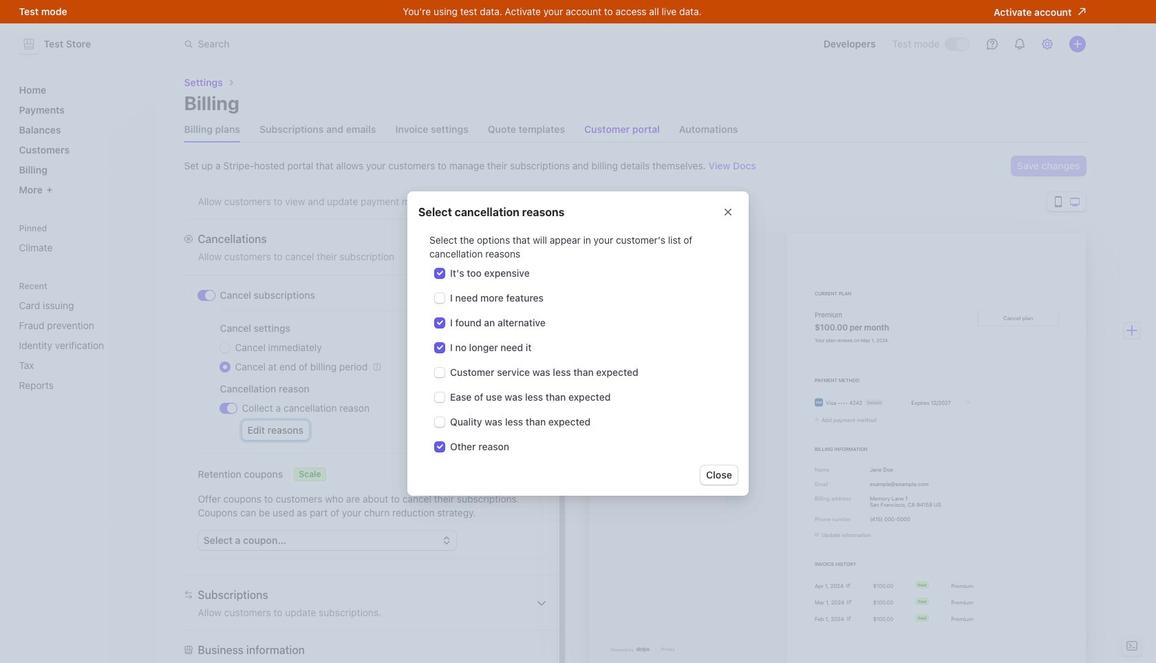 Task type: locate. For each thing, give the bounding box(es) containing it.
None search field
[[176, 31, 564, 57]]

alert dialog
[[408, 191, 749, 496]]

stripe image
[[637, 647, 650, 652]]

tab list
[[184, 117, 1086, 143]]

pinned element
[[13, 223, 148, 259]]

close image
[[724, 208, 733, 216]]

recent element
[[13, 281, 148, 397], [13, 294, 148, 397]]

core navigation links element
[[13, 79, 148, 201]]

1 recent element from the top
[[13, 281, 148, 397]]



Task type: describe. For each thing, give the bounding box(es) containing it.
2 recent element from the top
[[13, 294, 148, 397]]



Task type: vqa. For each thing, say whether or not it's contained in the screenshot.
core navigation links element
yes



